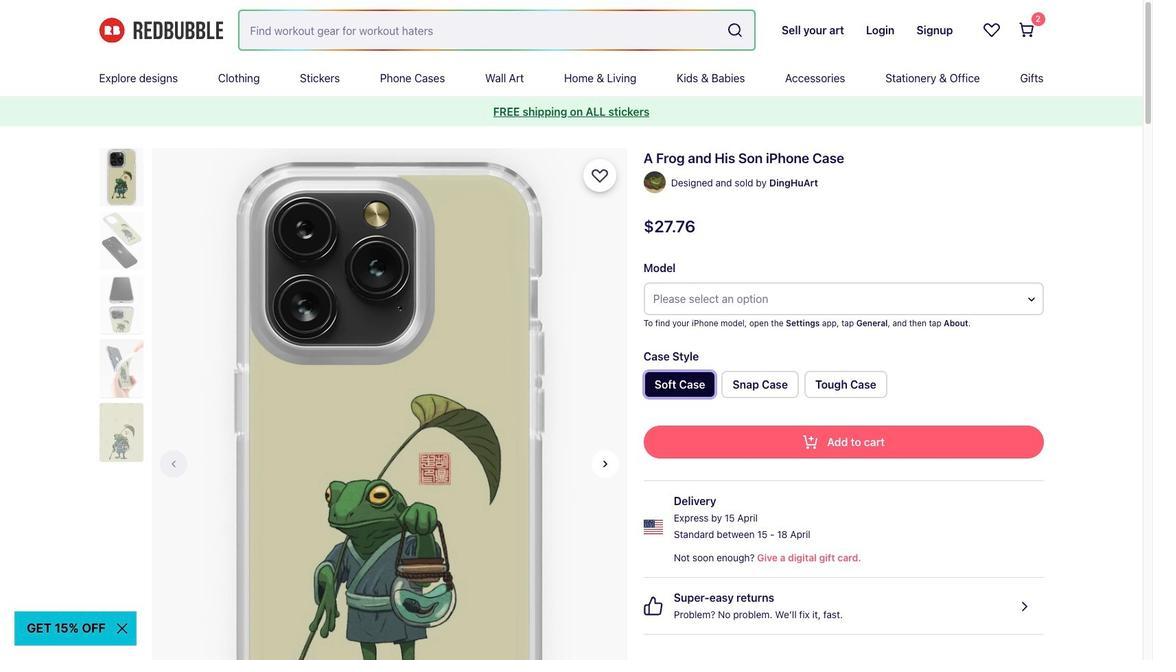 Task type: describe. For each thing, give the bounding box(es) containing it.
flag of us image
[[644, 518, 663, 537]]

1 menu item from the left
[[99, 60, 178, 96]]

4 menu item from the left
[[380, 60, 445, 96]]



Task type: locate. For each thing, give the bounding box(es) containing it.
menu bar
[[99, 60, 1044, 96]]

menu item
[[99, 60, 178, 96], [218, 60, 260, 96], [300, 60, 340, 96], [380, 60, 445, 96], [485, 60, 524, 96], [564, 60, 637, 96], [677, 60, 745, 96], [785, 60, 845, 96], [885, 60, 980, 96], [1020, 60, 1044, 96]]

9 menu item from the left
[[885, 60, 980, 96]]

image 1 of 4 group
[[151, 148, 627, 661]]

3 menu item from the left
[[300, 60, 340, 96]]

6 menu item from the left
[[564, 60, 637, 96]]

None radio
[[644, 371, 716, 399], [722, 371, 799, 399], [804, 371, 887, 399], [644, 371, 716, 399], [722, 371, 799, 399], [804, 371, 887, 399]]

8 menu item from the left
[[785, 60, 845, 96]]

10 menu item from the left
[[1020, 60, 1044, 96]]

Search term search field
[[239, 11, 721, 49]]

7 menu item from the left
[[677, 60, 745, 96]]

case style option group
[[644, 371, 1044, 404]]

2 menu item from the left
[[218, 60, 260, 96]]

5 menu item from the left
[[485, 60, 524, 96]]

None field
[[239, 11, 754, 49]]



Task type: vqa. For each thing, say whether or not it's contained in the screenshot.
From $20.00 corresponding to Steve Urkel Essential T-Shirt image
no



